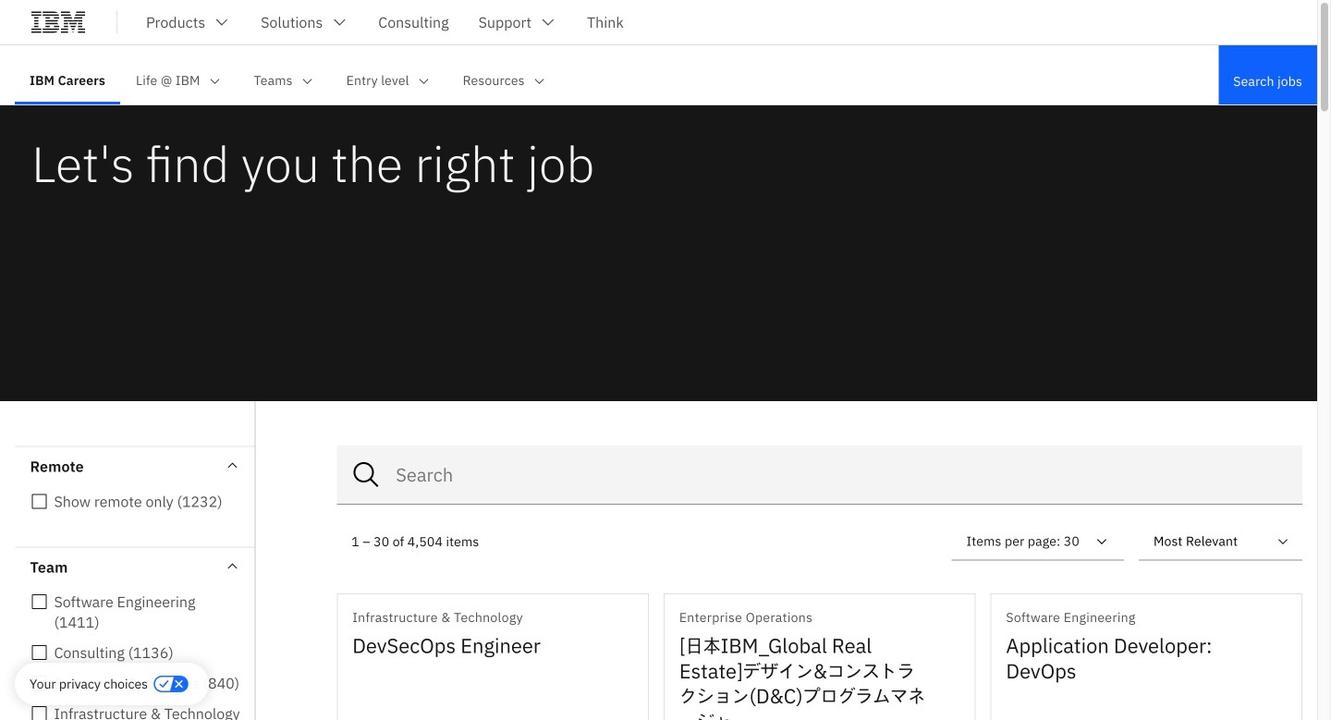 Task type: vqa. For each thing, say whether or not it's contained in the screenshot.
YOUR PRIVACY CHOICES element
yes



Task type: describe. For each thing, give the bounding box(es) containing it.
your privacy choices element
[[30, 674, 148, 694]]



